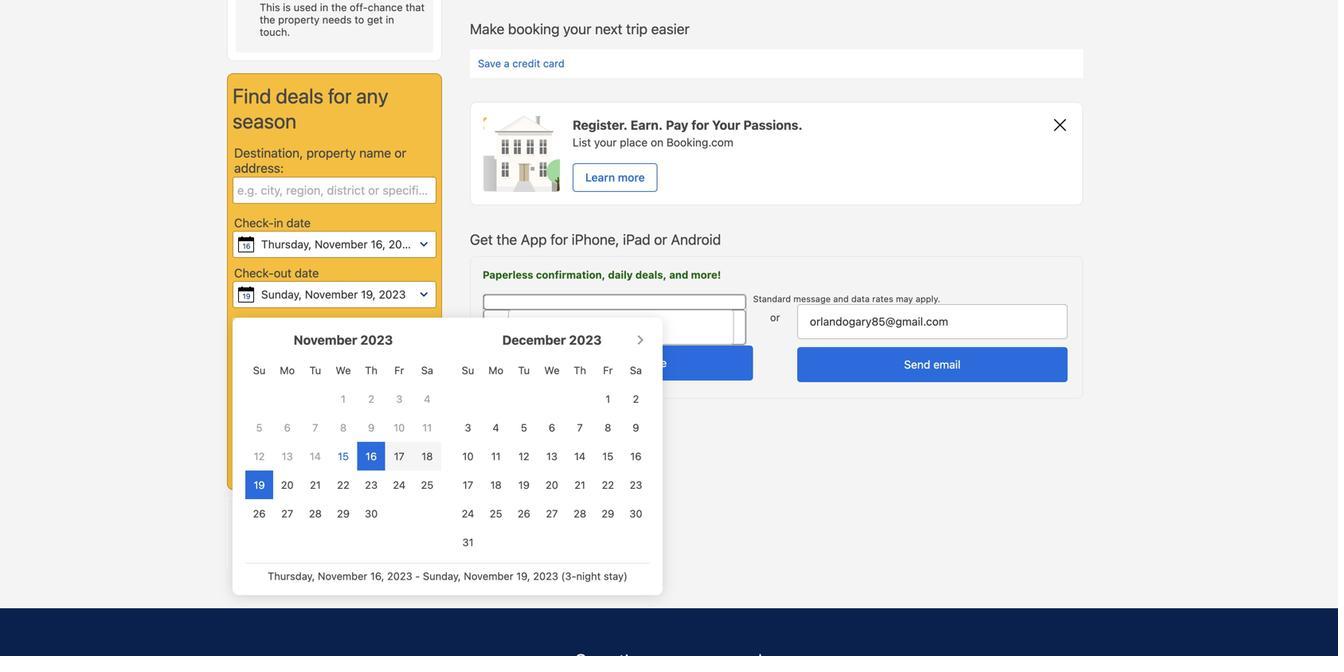 Task type: locate. For each thing, give the bounding box(es) containing it.
16,
[[371, 238, 386, 251], [368, 239, 381, 250], [370, 570, 384, 582]]

downchevron image
[[420, 242, 428, 247], [420, 292, 428, 297]]

thursday, down the check-in date
[[261, 238, 312, 251]]

paperless
[[483, 269, 534, 281]]

0 horizontal spatial sa
[[421, 364, 434, 376]]

14 December 2023 checkbox
[[575, 451, 586, 462]]

1 9 from the left
[[368, 422, 375, 434]]

29
[[337, 508, 350, 520], [602, 508, 615, 520]]

2 13 from the left
[[547, 451, 558, 462]]

november for thursday, november 16, 2023 - sunday, november 19, 2023 (3-night stay)
[[318, 570, 368, 582]]

27 right 26 november 2023 checkbox
[[281, 508, 293, 520]]

1 12 from the left
[[254, 451, 265, 462]]

17 for 17 "checkbox"
[[463, 479, 473, 491]]

3 right 2 checkbox
[[396, 393, 403, 405]]

tu down are you traveling for work? no
[[310, 364, 321, 376]]

sa up the 2 checkbox
[[630, 364, 642, 376]]

1 1 from the left
[[341, 393, 346, 405]]

0 horizontal spatial 4
[[424, 393, 431, 405]]

0 horizontal spatial 14
[[310, 451, 321, 462]]

0 horizontal spatial the
[[260, 13, 275, 25]]

and left more!
[[670, 269, 689, 281]]

0 horizontal spatial fr
[[395, 364, 404, 376]]

22
[[337, 479, 350, 491], [602, 479, 614, 491]]

0 vertical spatial 19,
[[361, 288, 376, 301]]

1 horizontal spatial 16
[[366, 451, 377, 462]]

th up 2 checkbox
[[365, 364, 378, 376]]

1 horizontal spatial tu
[[518, 364, 530, 376]]

24 left 25 december 2023 checkbox
[[462, 508, 475, 520]]

2 15 from the left
[[603, 451, 614, 462]]

sa for november 2023
[[421, 364, 434, 376]]

december 2023 element for november
[[245, 356, 441, 528]]

25 right 24 november 2023 checkbox
[[421, 479, 434, 491]]

1 8 from the left
[[340, 422, 347, 434]]

0 vertical spatial or
[[395, 145, 407, 161]]

9 right 8 december 2023 option
[[633, 422, 639, 434]]

0 horizontal spatial 23
[[365, 479, 378, 491]]

28 left '29 november 2023' checkbox
[[309, 508, 322, 520]]

1 horizontal spatial december 2023 element
[[454, 356, 650, 557]]

2 20 from the left
[[546, 479, 559, 491]]

26 right 25 december 2023 checkbox
[[518, 508, 531, 520]]

register. earn. pay for your passions. list your place on booking.com
[[573, 117, 803, 149]]

downchevron image
[[730, 309, 739, 315]]

26 for 26 november 2023 checkbox
[[253, 508, 266, 520]]

25
[[421, 479, 434, 491], [490, 508, 502, 520]]

rooms
[[234, 373, 270, 386]]

0 horizontal spatial th
[[365, 364, 378, 376]]

30 right 29 option
[[630, 508, 643, 520]]

save
[[478, 58, 501, 69]]

check-out date
[[234, 266, 319, 280]]

2 12 from the left
[[519, 451, 530, 462]]

and left data
[[834, 294, 849, 304]]

1 horizontal spatial message
[[794, 294, 831, 304]]

6 left 7 november 2023 checkbox
[[284, 422, 291, 434]]

24
[[393, 479, 406, 491], [462, 508, 475, 520]]

8 right 7 december 2023 option
[[605, 422, 611, 434]]

20 December 2023 checkbox
[[546, 479, 559, 491]]

1 26 from the left
[[253, 508, 266, 520]]

5 November 2023 checkbox
[[256, 422, 263, 434]]

0 horizontal spatial 7
[[312, 422, 318, 434]]

2 14 from the left
[[575, 451, 586, 462]]

6 December 2023 checkbox
[[549, 422, 555, 434]]

1 horizontal spatial 10
[[463, 451, 474, 462]]

15
[[338, 451, 349, 462], [603, 451, 614, 462]]

2 december 2023 element from the left
[[454, 356, 650, 557]]

12 November 2023 checkbox
[[254, 451, 265, 462]]

1 29 from the left
[[337, 508, 350, 520]]

1 vertical spatial thursday,
[[268, 570, 315, 582]]

1 6 from the left
[[284, 422, 291, 434]]

1 horizontal spatial 21
[[575, 479, 586, 491]]

the down the this
[[260, 13, 275, 25]]

0 horizontal spatial 15
[[338, 451, 349, 462]]

0 horizontal spatial 13
[[282, 451, 293, 462]]

su
[[253, 364, 266, 376], [462, 364, 474, 376]]

13 for 13 checkbox
[[547, 451, 558, 462]]

25 for 25 checkbox
[[421, 479, 434, 491]]

2 sa from the left
[[630, 364, 642, 376]]

5 for 5 november 2023 checkbox
[[256, 422, 263, 434]]

for inside are you traveling for work? no
[[331, 326, 345, 338]]

send left the email
[[904, 358, 931, 371]]

in down chance
[[386, 13, 394, 25]]

8 right 7 november 2023 checkbox
[[340, 422, 347, 434]]

in up the 'check-out date'
[[274, 216, 283, 230]]

for right app
[[551, 231, 568, 248]]

0 vertical spatial message
[[794, 294, 831, 304]]

0 horizontal spatial 20
[[281, 479, 294, 491]]

11 for the 11 option
[[423, 422, 432, 434]]

check- for in
[[234, 216, 274, 230]]

2 27 from the left
[[546, 508, 558, 520]]

0 horizontal spatial 11
[[423, 422, 432, 434]]

date up thursday, november 16, 2023
[[287, 216, 311, 230]]

1 horizontal spatial 4
[[493, 422, 499, 434]]

9 December 2023 checkbox
[[633, 422, 639, 434]]

th left text
[[574, 364, 586, 376]]

1 horizontal spatial 15
[[603, 451, 614, 462]]

svg image
[[238, 287, 254, 303]]

2 horizontal spatial 19
[[519, 479, 530, 491]]

sa up 4 november 2023 checkbox
[[421, 364, 434, 376]]

for inside register. earn. pay for your passions. list your place on booking.com
[[692, 117, 709, 132]]

1 horizontal spatial 28
[[574, 508, 587, 520]]

1 7 from the left
[[312, 422, 318, 434]]

16, for thursday, november 16, 2023 - sunday, november 19, 2023 (3-night stay)
[[370, 570, 384, 582]]

2 8 from the left
[[605, 422, 611, 434]]

1 horizontal spatial 1
[[606, 393, 611, 405]]

su up the adults
[[253, 364, 266, 376]]

register. earn. pay for your passions. region
[[470, 102, 1084, 205]]

16, thursday
[[354, 239, 396, 266]]

check- up svg image
[[234, 266, 274, 280]]

21
[[310, 479, 321, 491], [575, 479, 586, 491]]

december 2023 element
[[245, 356, 441, 528], [454, 356, 650, 557]]

0 horizontal spatial 8
[[340, 422, 347, 434]]

0 horizontal spatial 17
[[394, 451, 405, 462]]

None search field
[[227, 73, 663, 596]]

1 december 2023 element from the left
[[245, 356, 441, 528]]

19
[[243, 292, 251, 301], [254, 479, 265, 491], [519, 479, 530, 491]]

0 vertical spatial 3
[[396, 393, 403, 405]]

we down 'december 2023'
[[545, 364, 560, 376]]

29 for 29 option
[[602, 508, 615, 520]]

0 horizontal spatial 10
[[394, 422, 405, 434]]

11 left 12 december 2023 option
[[491, 451, 501, 462]]

su for november 2023
[[253, 364, 266, 376]]

16, for thursday, november 16, 2023
[[371, 238, 386, 251]]

0 vertical spatial 11
[[423, 422, 432, 434]]

1 20 from the left
[[281, 479, 294, 491]]

2 2 from the left
[[633, 393, 639, 405]]

sunday, down out
[[261, 288, 302, 301]]

svg image
[[238, 237, 254, 253]]

2 th from the left
[[574, 364, 586, 376]]

0 vertical spatial 10
[[394, 422, 405, 434]]

1 tu from the left
[[310, 364, 321, 376]]

0 horizontal spatial 18
[[422, 451, 433, 462]]

we for december
[[545, 364, 560, 376]]

0 horizontal spatial message
[[621, 357, 667, 370]]

booking
[[508, 20, 560, 38]]

name
[[359, 145, 391, 161]]

16 left 17 november 2023 option
[[366, 451, 377, 462]]

12 right the 11 checkbox
[[519, 451, 530, 462]]

used
[[294, 1, 317, 13]]

or right "ipad"
[[654, 231, 668, 248]]

1 th from the left
[[365, 364, 378, 376]]

in up needs
[[320, 1, 329, 13]]

more
[[618, 171, 645, 184]]

0 horizontal spatial su
[[253, 364, 266, 376]]

21 December 2023 checkbox
[[575, 479, 586, 491]]

12 left 13 option
[[254, 451, 265, 462]]

13
[[282, 451, 293, 462], [547, 451, 558, 462]]

0 horizontal spatial 26
[[253, 508, 266, 520]]

are you traveling for work? no
[[241, 326, 379, 355]]

12
[[254, 451, 265, 462], [519, 451, 530, 462]]

2 22 from the left
[[602, 479, 614, 491]]

and
[[670, 269, 689, 281], [834, 294, 849, 304]]

27 December 2023 checkbox
[[546, 508, 558, 520]]

0 horizontal spatial 28
[[309, 508, 322, 520]]

23 December 2023 checkbox
[[630, 479, 643, 491]]

property inside destination, property name or address:
[[307, 145, 356, 161]]

fr
[[395, 364, 404, 376], [603, 364, 613, 376]]

2 1 from the left
[[606, 393, 611, 405]]

0 horizontal spatial 2
[[368, 393, 375, 405]]

1 horizontal spatial 25
[[490, 508, 502, 520]]

2 check- from the top
[[234, 266, 274, 280]]

mo down no
[[280, 364, 295, 376]]

21 right 20 november 2023 option
[[310, 479, 321, 491]]

2023
[[389, 238, 416, 251], [379, 288, 406, 301], [360, 333, 393, 348], [569, 333, 602, 348], [387, 570, 413, 582], [533, 570, 559, 582]]

4 for 4 'checkbox'
[[493, 422, 499, 434]]

1 horizontal spatial 17
[[463, 479, 473, 491]]

sunday, right -
[[423, 570, 461, 582]]

2 horizontal spatial in
[[386, 13, 394, 25]]

pay
[[666, 117, 689, 132]]

18
[[422, 451, 433, 462], [491, 479, 502, 491]]

your
[[563, 20, 592, 38], [594, 136, 617, 149]]

su up 3 option
[[462, 364, 474, 376]]

message right text
[[621, 357, 667, 370]]

fr up 3 option
[[395, 364, 404, 376]]

23 left 24 november 2023 checkbox
[[365, 479, 378, 491]]

22 right "21 december 2023" checkbox
[[602, 479, 614, 491]]

1 vertical spatial 24
[[462, 508, 475, 520]]

1 vertical spatial 3
[[465, 422, 471, 434]]

email
[[934, 358, 961, 371]]

20 for 20 december 2023 option
[[546, 479, 559, 491]]

1 su from the left
[[253, 364, 266, 376]]

for left any on the top
[[328, 84, 352, 108]]

0 vertical spatial 4
[[424, 393, 431, 405]]

19 up are
[[243, 292, 251, 301]]

send for send text message
[[569, 357, 595, 370]]

24 down search
[[393, 479, 406, 491]]

13 left 14 november 2023 checkbox
[[282, 451, 293, 462]]

1 horizontal spatial 20
[[546, 479, 559, 491]]

1 22 from the left
[[337, 479, 350, 491]]

19, down thursday
[[361, 288, 376, 301]]

9 left 10 checkbox
[[368, 422, 375, 434]]

7 left 8 december 2023 option
[[577, 422, 583, 434]]

1 for december
[[606, 393, 611, 405]]

date right out
[[295, 266, 319, 280]]

Your email address text field
[[797, 305, 1068, 340]]

27 right 26 december 2023 checkbox
[[546, 508, 558, 520]]

data
[[852, 294, 870, 304]]

apply.
[[916, 294, 941, 304]]

15 December 2023 checkbox
[[603, 451, 614, 462]]

for for are you traveling for work? no
[[331, 326, 345, 338]]

thursday, for thursday, november 16, 2023
[[261, 238, 312, 251]]

0 horizontal spatial 12
[[254, 451, 265, 462]]

26 November 2023 checkbox
[[253, 508, 266, 520]]

11 right 10 checkbox
[[423, 422, 432, 434]]

for left work?
[[331, 326, 345, 338]]

17 left 18 'checkbox'
[[463, 479, 473, 491]]

property up destination, property name or address: "search box"
[[307, 145, 356, 161]]

8 for the 8 checkbox
[[340, 422, 347, 434]]

1 horizontal spatial 23
[[630, 479, 643, 491]]

1 horizontal spatial 26
[[518, 508, 531, 520]]

a
[[504, 58, 510, 69]]

22 right the 21 checkbox
[[337, 479, 350, 491]]

24 for 24 "option"
[[462, 508, 475, 520]]

send
[[569, 357, 595, 370], [904, 358, 931, 371]]

25 for 25 december 2023 checkbox
[[490, 508, 502, 520]]

1 horizontal spatial 19,
[[517, 570, 530, 582]]

may
[[896, 294, 913, 304]]

mo for december
[[489, 364, 504, 376]]

2 5 from the left
[[521, 422, 527, 434]]

2 30 from the left
[[630, 508, 643, 520]]

1 left the 2 checkbox
[[606, 393, 611, 405]]

2 we from the left
[[545, 364, 560, 376]]

1 horizontal spatial 30
[[630, 508, 643, 520]]

1 21 from the left
[[310, 479, 321, 491]]

3
[[396, 393, 403, 405], [465, 422, 471, 434]]

or down standard at the top right of page
[[770, 312, 780, 324]]

your inside register. earn. pay for your passions. list your place on booking.com
[[594, 136, 617, 149]]

15 right 14 november 2023 checkbox
[[338, 451, 349, 462]]

message
[[794, 294, 831, 304], [621, 357, 667, 370]]

2 6 from the left
[[549, 422, 555, 434]]

27
[[281, 508, 293, 520], [546, 508, 558, 520]]

0 vertical spatial check-
[[234, 216, 274, 230]]

7 left the 8 checkbox
[[312, 422, 318, 434]]

20
[[281, 479, 294, 491], [546, 479, 559, 491]]

6 November 2023 checkbox
[[284, 422, 291, 434]]

23 for 23 november 2023 option
[[365, 479, 378, 491]]

14
[[310, 451, 321, 462], [575, 451, 586, 462]]

16 right 15 december 2023 checkbox
[[631, 451, 642, 462]]

28 for 28 december 2023 'checkbox'
[[574, 508, 587, 520]]

0 horizontal spatial 30
[[365, 508, 378, 520]]

21 left 22 december 2023 "option"
[[575, 479, 586, 491]]

make
[[470, 20, 505, 38]]

paperless confirmation, daily deals, and more!
[[483, 269, 721, 281]]

1 mo from the left
[[280, 364, 295, 376]]

1 15 from the left
[[338, 451, 349, 462]]

18 right 17 "checkbox"
[[491, 479, 502, 491]]

thursday, down 27 option
[[268, 570, 315, 582]]

check- for out
[[234, 266, 274, 280]]

1 vertical spatial and
[[834, 294, 849, 304]]

trip
[[626, 20, 648, 38]]

15 for 15 december 2023 checkbox
[[603, 451, 614, 462]]

thursday, for thursday, november 16, 2023 - sunday, november 19, 2023 (3-night stay)
[[268, 570, 315, 582]]

1 check- from the top
[[234, 216, 274, 230]]

10 December 2023 checkbox
[[463, 451, 474, 462]]

next
[[595, 20, 623, 38]]

place
[[620, 136, 648, 149]]

8 for 8 december 2023 option
[[605, 422, 611, 434]]

1 vertical spatial check-
[[234, 266, 274, 280]]

2 26 from the left
[[518, 508, 531, 520]]

1 5 from the left
[[256, 422, 263, 434]]

0 horizontal spatial sunday,
[[261, 288, 302, 301]]

1 horizontal spatial we
[[545, 364, 560, 376]]

1 28 from the left
[[309, 508, 322, 520]]

sa for december 2023
[[630, 364, 642, 376]]

19, left "(3-"
[[517, 570, 530, 582]]

date
[[287, 216, 311, 230], [295, 266, 319, 280]]

0 horizontal spatial 6
[[284, 422, 291, 434]]

0 vertical spatial property
[[278, 13, 320, 25]]

1 horizontal spatial mo
[[489, 364, 504, 376]]

2 December 2023 checkbox
[[633, 393, 639, 405]]

3 left 4 'checkbox'
[[465, 422, 471, 434]]

1 fr from the left
[[395, 364, 404, 376]]

1 horizontal spatial 7
[[577, 422, 583, 434]]

0 vertical spatial downchevron image
[[420, 242, 428, 247]]

in inside search box
[[274, 216, 283, 230]]

1 horizontal spatial fr
[[603, 364, 613, 376]]

14 November 2023 checkbox
[[310, 451, 321, 462]]

property down used
[[278, 13, 320, 25]]

14 for 14 december 2023 option
[[575, 451, 586, 462]]

7
[[312, 422, 318, 434], [577, 422, 583, 434]]

2 9 from the left
[[633, 422, 639, 434]]

property inside this is used in the off-chance that the property needs to get in touch.
[[278, 13, 320, 25]]

2 28 from the left
[[574, 508, 587, 520]]

2 right 1 november 2023 option
[[368, 393, 375, 405]]

2 right 1 checkbox
[[633, 393, 639, 405]]

2 tu from the left
[[518, 364, 530, 376]]

1 14 from the left
[[310, 451, 321, 462]]

21 for the 21 checkbox
[[310, 479, 321, 491]]

16
[[243, 242, 251, 251], [366, 451, 377, 462], [631, 451, 642, 462]]

0 horizontal spatial 29
[[337, 508, 350, 520]]

19 left 20 december 2023 option
[[519, 479, 530, 491]]

11 for the 11 checkbox
[[491, 451, 501, 462]]

1 horizontal spatial 24
[[462, 508, 475, 520]]

1 23 from the left
[[365, 479, 378, 491]]

0 horizontal spatial in
[[274, 216, 283, 230]]

your down register. on the top left
[[594, 136, 617, 149]]

1 vertical spatial date
[[295, 266, 319, 280]]

6 left 7 december 2023 option
[[549, 422, 555, 434]]

11 December 2023 checkbox
[[491, 451, 501, 462]]

1 vertical spatial 11
[[491, 451, 501, 462]]

1 horizontal spatial 29
[[602, 508, 615, 520]]

5 December 2023 checkbox
[[521, 422, 527, 434]]

or
[[395, 145, 407, 161], [654, 231, 668, 248], [770, 312, 780, 324]]

off-
[[350, 1, 368, 13]]

november for thursday, november 16, 2023
[[315, 238, 368, 251]]

9 for 9 checkbox
[[368, 422, 375, 434]]

7 November 2023 checkbox
[[312, 422, 318, 434]]

any
[[356, 84, 389, 108]]

2 horizontal spatial or
[[770, 312, 780, 324]]

1 horizontal spatial 27
[[546, 508, 558, 520]]

november 2023
[[294, 333, 393, 348]]

10 right 9 checkbox
[[394, 422, 405, 434]]

29 for '29 november 2023' checkbox
[[337, 508, 350, 520]]

check-in date
[[234, 216, 311, 230]]

2 su from the left
[[462, 364, 474, 376]]

17
[[394, 451, 405, 462], [463, 479, 473, 491]]

1 left 2 checkbox
[[341, 393, 346, 405]]

2 7 from the left
[[577, 422, 583, 434]]

0 vertical spatial 24
[[393, 479, 406, 491]]

tu down december
[[518, 364, 530, 376]]

1 horizontal spatial 8
[[605, 422, 611, 434]]

1 horizontal spatial and
[[834, 294, 849, 304]]

1 horizontal spatial 14
[[575, 451, 586, 462]]

mo down enter value in euro element
[[489, 364, 504, 376]]

0 horizontal spatial your
[[563, 20, 592, 38]]

2 29 from the left
[[602, 508, 615, 520]]

1 vertical spatial your
[[594, 136, 617, 149]]

13 left 14 december 2023 option
[[547, 451, 558, 462]]

send for send email
[[904, 358, 931, 371]]

10 for 10 december 2023 checkbox
[[463, 451, 474, 462]]

1 2 from the left
[[368, 393, 375, 405]]

0 horizontal spatial 3
[[396, 393, 403, 405]]

th for december
[[574, 364, 586, 376]]

14 left 15 november 2023 checkbox
[[310, 451, 321, 462]]

23 November 2023 checkbox
[[365, 479, 378, 491]]

message inside standard message and data rates may apply. or
[[794, 294, 831, 304]]

11
[[423, 422, 432, 434], [491, 451, 501, 462]]

1 downchevron image from the top
[[420, 242, 428, 247]]

1 horizontal spatial 3
[[465, 422, 471, 434]]

10
[[394, 422, 405, 434], [463, 451, 474, 462]]

21 November 2023 checkbox
[[310, 479, 321, 491]]

2 23 from the left
[[630, 479, 643, 491]]

1 sa from the left
[[421, 364, 434, 376]]

0 horizontal spatial 9
[[368, 422, 375, 434]]

23 right 22 december 2023 "option"
[[630, 479, 643, 491]]

date for check-in date
[[287, 216, 311, 230]]

2 horizontal spatial 16
[[631, 451, 642, 462]]

-
[[415, 570, 420, 582]]

this is used in the off-chance that the property needs to get in touch.
[[260, 1, 425, 38]]

14 left 15 december 2023 checkbox
[[575, 451, 586, 462]]

0 horizontal spatial 19,
[[361, 288, 376, 301]]

0 horizontal spatial 5
[[256, 422, 263, 434]]

fr for november 2023
[[395, 364, 404, 376]]

learn more
[[586, 171, 645, 184]]

tu for december 2023
[[518, 364, 530, 376]]

1 vertical spatial downchevron image
[[420, 292, 428, 297]]

0 vertical spatial sunday,
[[261, 288, 302, 301]]

18 right 17 november 2023 option
[[422, 451, 433, 462]]

19 left 20 november 2023 option
[[254, 479, 265, 491]]

fr up 1 checkbox
[[603, 364, 613, 376]]

1 horizontal spatial 22
[[602, 479, 614, 491]]

5
[[256, 422, 263, 434], [521, 422, 527, 434]]

1 30 from the left
[[365, 508, 378, 520]]

0 horizontal spatial or
[[395, 145, 407, 161]]

1 horizontal spatial th
[[574, 364, 586, 376]]

1 horizontal spatial or
[[654, 231, 668, 248]]

1 we from the left
[[336, 364, 351, 376]]

5 down the adults
[[256, 422, 263, 434]]

th
[[365, 364, 378, 376], [574, 364, 586, 376]]

25 left 26 december 2023 checkbox
[[490, 508, 502, 520]]

1 vertical spatial 18
[[491, 479, 502, 491]]

rates
[[873, 294, 894, 304]]

15 right 14 december 2023 option
[[603, 451, 614, 462]]

18 November 2023 checkbox
[[422, 451, 433, 462]]

1 13 from the left
[[282, 451, 293, 462]]

adults
[[234, 395, 267, 408]]

2 fr from the left
[[603, 364, 613, 376]]

0 vertical spatial date
[[287, 216, 311, 230]]

send left text
[[569, 357, 595, 370]]

2 mo from the left
[[489, 364, 504, 376]]

1 vertical spatial message
[[621, 357, 667, 370]]

2 vertical spatial or
[[770, 312, 780, 324]]

28 left 29 option
[[574, 508, 587, 520]]

17 right 16 checkbox
[[394, 451, 405, 462]]

1 27 from the left
[[281, 508, 293, 520]]

1 horizontal spatial 13
[[547, 451, 558, 462]]

0 horizontal spatial 22
[[337, 479, 350, 491]]

4 right 3 option
[[424, 393, 431, 405]]

2 21 from the left
[[575, 479, 586, 491]]

30 right '29 november 2023' checkbox
[[365, 508, 378, 520]]

26 left 27 option
[[253, 508, 266, 520]]

mo
[[280, 364, 295, 376], [489, 364, 504, 376]]

0 horizontal spatial 25
[[421, 479, 434, 491]]

check- up svg icon
[[234, 216, 274, 230]]

we up 1 november 2023 option
[[336, 364, 351, 376]]

fr for december 2023
[[603, 364, 613, 376]]

0 horizontal spatial 16
[[243, 242, 251, 251]]

0 horizontal spatial 24
[[393, 479, 406, 491]]

26
[[253, 508, 266, 520], [518, 508, 531, 520]]

1 vertical spatial sunday,
[[423, 570, 461, 582]]

the
[[331, 1, 347, 13], [260, 13, 275, 25], [497, 231, 517, 248]]



Task type: describe. For each thing, give the bounding box(es) containing it.
and inside standard message and data rates may apply. or
[[834, 294, 849, 304]]

31 December 2023 checkbox
[[463, 537, 474, 549]]

22 for 22 december 2023 "option"
[[602, 479, 614, 491]]

send text message button
[[483, 346, 753, 381]]

send email button
[[797, 348, 1068, 383]]

on
[[651, 136, 664, 149]]

7 for 7 december 2023 option
[[577, 422, 583, 434]]

card
[[543, 58, 565, 69]]

thursday, november 16, 2023 - sunday, november 19, 2023 (3-night stay)
[[268, 570, 628, 582]]

8 November 2023 checkbox
[[340, 422, 347, 434]]

4 December 2023 checkbox
[[493, 422, 499, 434]]

18 December 2023 checkbox
[[491, 479, 502, 491]]

18 for 18 'checkbox'
[[491, 479, 502, 491]]

12 December 2023 checkbox
[[519, 451, 530, 462]]

standard message and data rates may apply. or
[[753, 294, 941, 324]]

31
[[463, 537, 474, 549]]

29 December 2023 checkbox
[[602, 508, 615, 520]]

2 November 2023 checkbox
[[368, 393, 375, 405]]

7 December 2023 checkbox
[[577, 422, 583, 434]]

18 for 18 november 2023 option
[[422, 451, 433, 462]]

16 for the 16 december 2023 checkbox at the left of page
[[631, 451, 642, 462]]

get
[[470, 231, 493, 248]]

29 November 2023 checkbox
[[337, 508, 350, 520]]

that
[[406, 1, 425, 13]]

9 for 9 option
[[633, 422, 639, 434]]

12 for 12 december 2023 option
[[519, 451, 530, 462]]

1 for november
[[341, 393, 346, 405]]

16, inside 16, thursday
[[368, 239, 381, 250]]

are
[[241, 326, 259, 338]]

su for december 2023
[[462, 364, 474, 376]]

26 December 2023 checkbox
[[518, 508, 531, 520]]

13 December 2023 checkbox
[[547, 451, 558, 462]]

destination, property name or address:
[[234, 145, 407, 176]]

you
[[261, 326, 280, 338]]

needs
[[322, 13, 352, 25]]

thursday
[[354, 255, 396, 266]]

work?
[[348, 326, 379, 338]]

(3-
[[561, 570, 577, 582]]

12 for the '12' option
[[254, 451, 265, 462]]

for inside find deals for any season
[[328, 84, 352, 108]]

thursday, november 16, 2023
[[261, 238, 416, 251]]

get
[[367, 13, 383, 25]]

17 December 2023 checkbox
[[463, 479, 473, 491]]

27 for 27 option
[[281, 508, 293, 520]]

2 downchevron image from the top
[[420, 292, 428, 297]]

traveling
[[283, 326, 328, 338]]

16 for 16 checkbox
[[366, 451, 377, 462]]

14 for 14 november 2023 checkbox
[[310, 451, 321, 462]]

standard
[[753, 294, 791, 304]]

1 horizontal spatial in
[[320, 1, 329, 13]]

2023 left "(3-"
[[533, 570, 559, 582]]

easier
[[651, 20, 690, 38]]

is
[[283, 1, 291, 13]]

2023 up thursday
[[389, 238, 416, 251]]

date for check-out date
[[295, 266, 319, 280]]

4 for 4 november 2023 checkbox
[[424, 393, 431, 405]]

4 November 2023 checkbox
[[424, 393, 431, 405]]

deals,
[[636, 269, 667, 281]]

19 November 2023 checkbox
[[254, 479, 265, 491]]

10 for 10 checkbox
[[394, 422, 405, 434]]

search button
[[342, 445, 437, 480]]

10 November 2023 checkbox
[[394, 422, 405, 434]]

december 2023
[[502, 333, 602, 348]]

23 for the 23 december 2023 checkbox
[[630, 479, 643, 491]]

16 November 2023 checkbox
[[366, 451, 377, 462]]

15 November 2023 checkbox
[[338, 451, 349, 462]]

25 November 2023 checkbox
[[421, 479, 434, 491]]

booking.com
[[667, 136, 734, 149]]

make booking your next trip easier
[[470, 20, 690, 38]]

get the app for iphone, ipad or android
[[470, 231, 721, 248]]

19 December 2023 checkbox
[[519, 479, 530, 491]]

register.
[[573, 117, 628, 132]]

november for sunday, november 19, 2023
[[305, 288, 358, 301]]

8 December 2023 checkbox
[[605, 422, 611, 434]]

13 for 13 option
[[282, 451, 293, 462]]

2023 up 2 checkbox
[[360, 333, 393, 348]]

1 vertical spatial 19,
[[517, 570, 530, 582]]

credit
[[513, 58, 540, 69]]

season
[[233, 109, 297, 133]]

22 for '22' checkbox
[[337, 479, 350, 491]]

22 November 2023 checkbox
[[337, 479, 350, 491]]

night
[[577, 570, 601, 582]]

11 November 2023 checkbox
[[423, 422, 432, 434]]

17 for 17 november 2023 option
[[394, 451, 405, 462]]

list
[[573, 136, 591, 149]]

2023 left -
[[387, 570, 413, 582]]

sunday, november 19, 2023
[[261, 288, 406, 301]]

24 for 24 november 2023 checkbox
[[393, 479, 406, 491]]

2023 down thursday
[[379, 288, 406, 301]]

25 December 2023 checkbox
[[490, 508, 502, 520]]

1 horizontal spatial sunday,
[[423, 570, 461, 582]]

28 November 2023 checkbox
[[309, 508, 322, 520]]

30 December 2023 checkbox
[[630, 508, 643, 520]]

or inside standard message and data rates may apply. or
[[770, 312, 780, 324]]

7 for 7 november 2023 checkbox
[[312, 422, 318, 434]]

30 for 30 option on the left
[[630, 508, 643, 520]]

none search field containing find deals for any season
[[227, 73, 663, 596]]

send text message
[[569, 357, 667, 370]]

19 for 19 november 2023 checkbox
[[254, 479, 265, 491]]

android
[[671, 231, 721, 248]]

2023 up text
[[569, 333, 602, 348]]

address:
[[234, 161, 284, 176]]

20 for 20 november 2023 option
[[281, 479, 294, 491]]

save a credit card
[[478, 58, 565, 69]]

1 November 2023 checkbox
[[341, 393, 346, 405]]

15 for 15 november 2023 checkbox
[[338, 451, 349, 462]]

for for register. earn. pay for your passions. list your place on booking.com
[[692, 117, 709, 132]]

iphone,
[[572, 231, 620, 248]]

30 November 2023 checkbox
[[365, 508, 378, 520]]

13 November 2023 checkbox
[[282, 451, 293, 462]]

enter value in euro element
[[484, 310, 508, 345]]

27 for 27 december 2023 option
[[546, 508, 558, 520]]

more!
[[691, 269, 721, 281]]

Destination, property name or address: search field
[[233, 177, 437, 204]]

or inside destination, property name or address:
[[395, 145, 407, 161]]

find
[[233, 84, 271, 108]]

27 November 2023 checkbox
[[281, 508, 293, 520]]

stay)
[[604, 570, 628, 582]]

1 horizontal spatial the
[[331, 1, 347, 13]]

tu for november 2023
[[310, 364, 321, 376]]

learn more link
[[573, 163, 658, 192]]

2 for november 2023
[[368, 393, 375, 405]]

deals
[[276, 84, 324, 108]]

3 December 2023 checkbox
[[465, 422, 471, 434]]

0 vertical spatial your
[[563, 20, 592, 38]]

destination,
[[234, 145, 303, 161]]

your
[[712, 117, 741, 132]]

0 vertical spatial and
[[670, 269, 689, 281]]

6 for "6 november 2023" option
[[284, 422, 291, 434]]

we for november
[[336, 364, 351, 376]]

december
[[502, 333, 566, 348]]

find deals for any season
[[233, 84, 389, 133]]

3 for 3 option
[[396, 393, 403, 405]]

to
[[355, 13, 364, 25]]

learn
[[586, 171, 615, 184]]

save a credit card link
[[470, 50, 1084, 78]]

touch.
[[260, 26, 290, 38]]

21 for "21 december 2023" checkbox
[[575, 479, 586, 491]]

mo for november
[[280, 364, 295, 376]]

1 December 2023 checkbox
[[606, 393, 611, 405]]

26 for 26 december 2023 checkbox
[[518, 508, 531, 520]]

1 vertical spatial or
[[654, 231, 668, 248]]

passions.
[[744, 117, 803, 132]]

19 for 19 checkbox
[[519, 479, 530, 491]]

send email
[[904, 358, 961, 371]]

28 December 2023 checkbox
[[574, 508, 587, 520]]

this
[[260, 1, 280, 13]]

close list your property banner image
[[1051, 115, 1070, 134]]

text
[[598, 357, 618, 370]]

9 November 2023 checkbox
[[368, 422, 375, 434]]

earn.
[[631, 117, 663, 132]]

5 for "5 december 2023" option
[[521, 422, 527, 434]]

no
[[291, 343, 305, 355]]

24 December 2023 checkbox
[[462, 508, 475, 520]]

22 December 2023 checkbox
[[602, 479, 614, 491]]

message inside button
[[621, 357, 667, 370]]

saved
[[258, 507, 296, 523]]

20 November 2023 checkbox
[[281, 479, 294, 491]]

6 for the 6 december 2023 option
[[549, 422, 555, 434]]

chance
[[368, 1, 403, 13]]

out
[[274, 266, 292, 280]]

children
[[234, 416, 277, 429]]

3 November 2023 checkbox
[[396, 393, 403, 405]]

daily
[[608, 269, 633, 281]]

th for november
[[365, 364, 378, 376]]

ipad
[[623, 231, 651, 248]]

3 for 3 option
[[465, 422, 471, 434]]

december 2023 element for december
[[454, 356, 650, 557]]

17 November 2023 checkbox
[[394, 451, 405, 462]]

confirmation,
[[536, 269, 606, 281]]

2 horizontal spatial the
[[497, 231, 517, 248]]

app
[[521, 231, 547, 248]]

2 for december 2023
[[633, 393, 639, 405]]

24 November 2023 checkbox
[[393, 479, 406, 491]]

0 horizontal spatial 19
[[243, 292, 251, 301]]

30 for 30 'option'
[[365, 508, 378, 520]]

16 December 2023 checkbox
[[631, 451, 642, 462]]

search
[[361, 452, 417, 473]]

for for get the app for iphone, ipad or android
[[551, 231, 568, 248]]

28 for 28 november 2023 checkbox
[[309, 508, 322, 520]]



Task type: vqa. For each thing, say whether or not it's contained in the screenshot.


